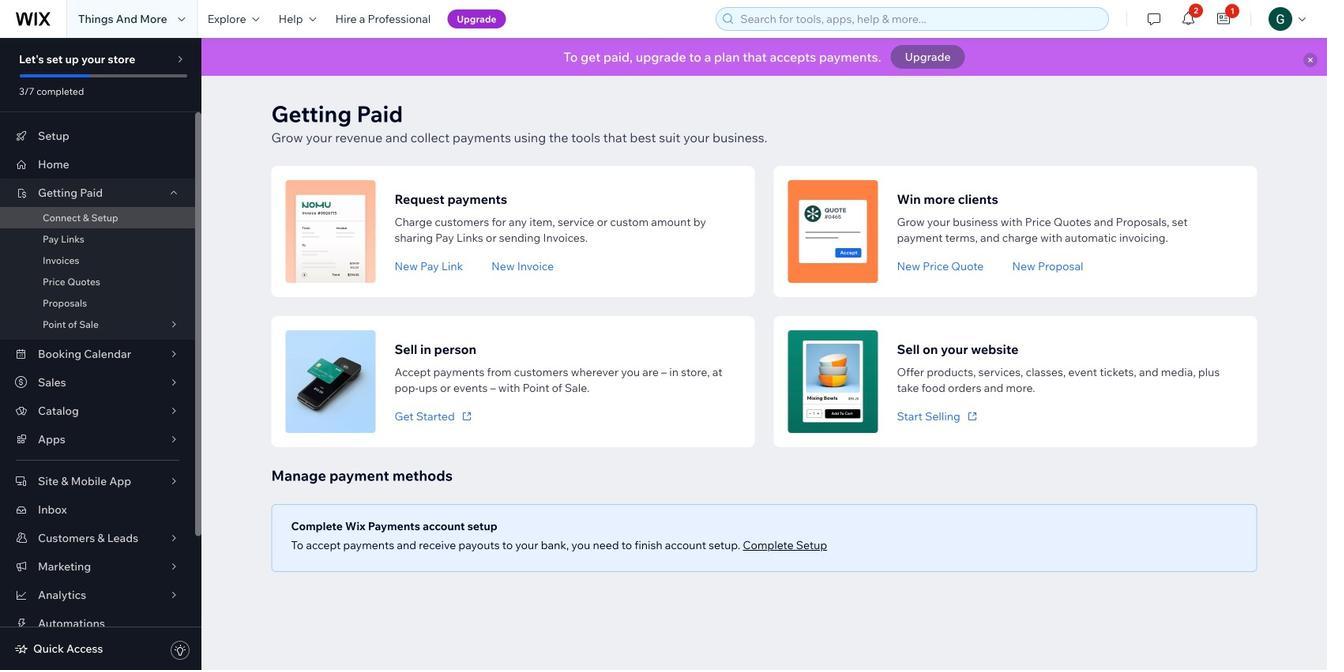 Task type: locate. For each thing, give the bounding box(es) containing it.
alert
[[202, 38, 1328, 76]]



Task type: vqa. For each thing, say whether or not it's contained in the screenshot.
new
no



Task type: describe. For each thing, give the bounding box(es) containing it.
Search for tools, apps, help & more... field
[[736, 8, 1104, 30]]

sidebar element
[[0, 38, 202, 670]]



